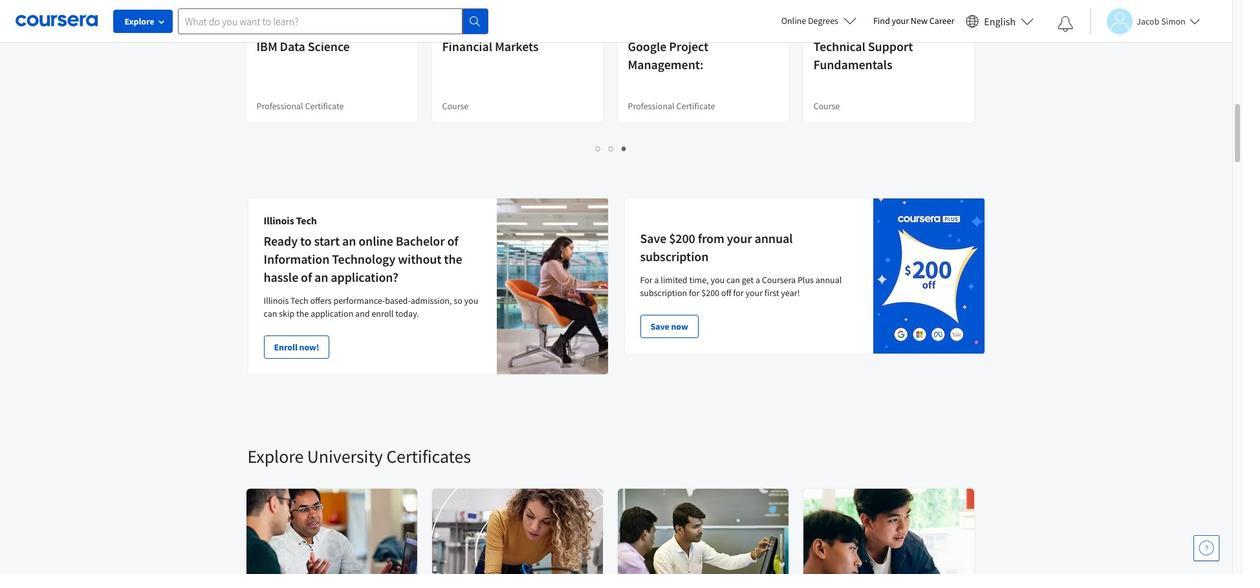 Task type: locate. For each thing, give the bounding box(es) containing it.
1 vertical spatial $200
[[701, 287, 719, 299]]

tech
[[296, 214, 317, 227], [291, 295, 308, 307]]

1
[[596, 142, 601, 155]]

$200 left from
[[669, 230, 695, 246]]

1 vertical spatial save
[[651, 321, 669, 333]]

ibm
[[278, 20, 292, 32], [257, 38, 277, 54]]

explore university certificates carousel element
[[241, 406, 1242, 574]]

0 vertical spatial subscription
[[640, 248, 709, 265]]

0 vertical spatial can
[[726, 274, 740, 286]]

online
[[781, 15, 806, 27]]

0 horizontal spatial explore
[[125, 16, 154, 27]]

1 vertical spatial annual
[[816, 274, 842, 286]]

$200 left off
[[701, 287, 719, 299]]

2 course from the left
[[814, 100, 840, 112]]

1 professional certificate from the left
[[257, 100, 344, 112]]

1 vertical spatial ibm
[[257, 38, 277, 54]]

0 vertical spatial illinois
[[264, 214, 294, 227]]

google inside google project management:
[[628, 38, 667, 54]]

post graduate certificate in data science and machine learning university certificate by iit roorkee, image
[[618, 489, 789, 574]]

professional certificate down management: at the top of the page
[[628, 100, 715, 112]]

save left now
[[651, 321, 669, 333]]

0 vertical spatial your
[[892, 15, 909, 27]]

can left skip
[[264, 308, 277, 320]]

1 vertical spatial of
[[301, 269, 312, 285]]

can left get
[[726, 274, 740, 286]]

certificate for management:
[[676, 100, 715, 112]]

the
[[444, 251, 462, 267], [296, 308, 309, 320]]

1 vertical spatial google
[[628, 38, 667, 54]]

0 vertical spatial university
[[480, 20, 519, 32]]

so
[[454, 295, 462, 307]]

year!
[[781, 287, 800, 299]]

illinois inside illinois tech offers performance-based-admission, so you can skip the application and enroll today.
[[264, 295, 289, 307]]

1 horizontal spatial google
[[835, 20, 862, 32]]

tech for offers
[[291, 295, 308, 307]]

bachelor
[[396, 233, 445, 249]]

1 professional from the left
[[257, 100, 303, 112]]

2 subscription from the top
[[640, 287, 687, 299]]

previous slide image
[[209, 0, 240, 14]]

0 horizontal spatial can
[[264, 308, 277, 320]]

coursera
[[762, 274, 796, 286]]

1 horizontal spatial annual
[[816, 274, 842, 286]]

your inside find your new career link
[[892, 15, 909, 27]]

of
[[447, 233, 458, 249], [301, 269, 312, 285]]

1 vertical spatial university
[[307, 445, 383, 468]]

and
[[355, 308, 370, 320]]

0 horizontal spatial course
[[442, 100, 469, 112]]

professional certificate
[[257, 100, 344, 112], [628, 100, 715, 112]]

1 horizontal spatial of
[[447, 233, 458, 249]]

1 horizontal spatial you
[[711, 274, 725, 286]]

you inside illinois tech offers performance-based-admission, so you can skip the application and enroll today.
[[464, 295, 478, 307]]

career
[[930, 15, 954, 27]]

2 professional certificate from the left
[[628, 100, 715, 112]]

0 vertical spatial you
[[711, 274, 725, 286]]

the right without
[[444, 251, 462, 267]]

1 button
[[592, 141, 605, 156]]

0 vertical spatial save
[[640, 230, 667, 246]]

post graduate certificate in ux design and hci university certificate by indian institute of technology guwahati, image
[[803, 489, 975, 574]]

list
[[247, 141, 975, 156]]

explore
[[125, 16, 154, 27], [247, 445, 304, 468]]

annual
[[755, 230, 793, 246], [816, 274, 842, 286]]

post graduate certificate in vlsi design university certificate by iit roorkee, image
[[246, 489, 418, 574]]

university for explore
[[307, 445, 383, 468]]

0 horizontal spatial professional
[[257, 100, 303, 112]]

ibm image
[[257, 19, 273, 36]]

your inside save $200 from your annual subscription
[[727, 230, 752, 246]]

can
[[726, 274, 740, 286], [264, 308, 277, 320]]

your down get
[[746, 287, 763, 299]]

a right for
[[654, 274, 659, 286]]

the inside illinois tech offers performance-based-admission, so you can skip the application and enroll today.
[[296, 308, 309, 320]]

2 professional from the left
[[628, 100, 675, 112]]

your right from
[[727, 230, 752, 246]]

save up for
[[640, 230, 667, 246]]

jacob
[[1137, 15, 1159, 27]]

0 horizontal spatial you
[[464, 295, 478, 307]]

for
[[689, 287, 700, 299], [733, 287, 744, 299]]

1 vertical spatial explore
[[247, 445, 304, 468]]

0 vertical spatial an
[[342, 233, 356, 249]]

explore for explore university certificates
[[247, 445, 304, 468]]

plus
[[798, 274, 814, 286]]

you up off
[[711, 274, 725, 286]]

for right off
[[733, 287, 744, 299]]

1 horizontal spatial professional
[[628, 100, 675, 112]]

subscription up the 'limited'
[[640, 248, 709, 265]]

your
[[892, 15, 909, 27], [727, 230, 752, 246], [746, 287, 763, 299]]

for a limited time, you can get a coursera plus annual subscription for $200 off for your first year!
[[640, 274, 842, 299]]

based-
[[385, 295, 411, 307]]

admission,
[[411, 295, 452, 307]]

get
[[742, 274, 754, 286]]

annual up coursera
[[755, 230, 793, 246]]

0 vertical spatial $200
[[669, 230, 695, 246]]

course down fundamentals
[[814, 100, 840, 112]]

subscription
[[640, 248, 709, 265], [640, 287, 687, 299]]

1 vertical spatial can
[[264, 308, 277, 320]]

course
[[442, 100, 469, 112], [814, 100, 840, 112]]

of down information
[[301, 269, 312, 285]]

$200
[[669, 230, 695, 246], [701, 287, 719, 299]]

tech up skip
[[291, 295, 308, 307]]

the right skip
[[296, 308, 309, 320]]

a
[[654, 274, 659, 286], [756, 274, 760, 286]]

1 illinois from the top
[[264, 214, 294, 227]]

google for google
[[835, 20, 862, 32]]

0 vertical spatial tech
[[296, 214, 317, 227]]

online
[[359, 233, 393, 249]]

save
[[640, 230, 667, 246], [651, 321, 669, 333]]

subscription down the 'limited'
[[640, 287, 687, 299]]

1 horizontal spatial the
[[444, 251, 462, 267]]

0 horizontal spatial of
[[301, 269, 312, 285]]

illinois up ready
[[264, 214, 294, 227]]

1 horizontal spatial university
[[480, 20, 519, 32]]

annual inside save $200 from your annual subscription
[[755, 230, 793, 246]]

english
[[984, 15, 1016, 27]]

0 vertical spatial explore
[[125, 16, 154, 27]]

university for yale
[[480, 20, 519, 32]]

a right get
[[756, 274, 760, 286]]

save for save $200 from your annual subscription
[[640, 230, 667, 246]]

financial markets
[[442, 38, 539, 54]]

certificate down science
[[305, 100, 344, 112]]

1 vertical spatial tech
[[291, 295, 308, 307]]

illinois tech ready to start an online bachelor of information technology without the hassle of an application?
[[264, 214, 462, 285]]

save for save now
[[651, 321, 669, 333]]

0 horizontal spatial professional certificate
[[257, 100, 344, 112]]

explore button
[[113, 10, 173, 33]]

professional down management: at the top of the page
[[628, 100, 675, 112]]

english button
[[961, 0, 1039, 42]]

0 horizontal spatial $200
[[669, 230, 695, 246]]

1 horizontal spatial professional certificate
[[628, 100, 715, 112]]

certificate down management: at the top of the page
[[676, 100, 715, 112]]

coursera image
[[16, 11, 98, 31]]

0 vertical spatial ibm
[[278, 20, 292, 32]]

1 horizontal spatial ibm
[[278, 20, 292, 32]]

professional certificate down ibm data science
[[257, 100, 344, 112]]

2 illinois from the top
[[264, 295, 289, 307]]

0 vertical spatial annual
[[755, 230, 793, 246]]

annual right 'plus'
[[816, 274, 842, 286]]

1 course from the left
[[442, 100, 469, 112]]

1 vertical spatial your
[[727, 230, 752, 246]]

google for google project management:
[[628, 38, 667, 54]]

1 horizontal spatial certificate
[[676, 100, 715, 112]]

1 horizontal spatial an
[[342, 233, 356, 249]]

ibm for ibm
[[278, 20, 292, 32]]

university
[[480, 20, 519, 32], [307, 445, 383, 468]]

1 horizontal spatial explore
[[247, 445, 304, 468]]

1 horizontal spatial can
[[726, 274, 740, 286]]

for down the time,
[[689, 287, 700, 299]]

professional down data
[[257, 100, 303, 112]]

online degrees button
[[771, 6, 867, 35]]

tech up to
[[296, 214, 317, 227]]

tech inside illinois tech offers performance-based-admission, so you can skip the application and enroll today.
[[291, 295, 308, 307]]

1 certificate from the left
[[305, 100, 344, 112]]

now
[[671, 321, 688, 333]]

data
[[280, 38, 305, 54]]

2 certificate from the left
[[676, 100, 715, 112]]

ibm for ibm data science
[[257, 38, 277, 54]]

1 vertical spatial you
[[464, 295, 478, 307]]

to
[[300, 233, 312, 249]]

0 horizontal spatial ibm
[[257, 38, 277, 54]]

subscription inside for a limited time, you can get a coursera plus annual subscription for $200 off for your first year!
[[640, 287, 687, 299]]

save inside save $200 from your annual subscription
[[640, 230, 667, 246]]

today.
[[395, 308, 419, 320]]

you right so
[[464, 295, 478, 307]]

0 horizontal spatial the
[[296, 308, 309, 320]]

certificate for science
[[305, 100, 344, 112]]

1 vertical spatial illinois
[[264, 295, 289, 307]]

an
[[342, 233, 356, 249], [314, 269, 328, 285]]

save $200 from your annual subscription
[[640, 230, 793, 265]]

1 vertical spatial the
[[296, 308, 309, 320]]

1 subscription from the top
[[640, 248, 709, 265]]

0 horizontal spatial a
[[654, 274, 659, 286]]

technology
[[332, 251, 396, 267]]

google
[[835, 20, 862, 32], [628, 38, 667, 54]]

1 horizontal spatial $200
[[701, 287, 719, 299]]

1 vertical spatial an
[[314, 269, 328, 285]]

explore inside explore university certificates carousel element
[[247, 445, 304, 468]]

an right start
[[342, 233, 356, 249]]

0 horizontal spatial certificate
[[305, 100, 344, 112]]

0 horizontal spatial university
[[307, 445, 383, 468]]

explore university certificates
[[247, 445, 471, 468]]

ibm right ibm icon
[[278, 20, 292, 32]]

What do you want to learn? text field
[[178, 8, 463, 34]]

explore inside explore popup button
[[125, 16, 154, 27]]

of right bachelor
[[447, 233, 458, 249]]

course down financial
[[442, 100, 469, 112]]

1 horizontal spatial course
[[814, 100, 840, 112]]

2 vertical spatial your
[[746, 287, 763, 299]]

without
[[398, 251, 442, 267]]

ibm down ibm icon
[[257, 38, 277, 54]]

find your new career
[[873, 15, 954, 27]]

google down google image at the right of page
[[628, 38, 667, 54]]

an up offers
[[314, 269, 328, 285]]

0 horizontal spatial google
[[628, 38, 667, 54]]

jacob simon
[[1137, 15, 1186, 27]]

professional
[[257, 100, 303, 112], [628, 100, 675, 112]]

1 horizontal spatial for
[[733, 287, 744, 299]]

tech inside illinois tech ready to start an online bachelor of information technology without the hassle of an application?
[[296, 214, 317, 227]]

$200 inside save $200 from your annual subscription
[[669, 230, 695, 246]]

1 vertical spatial subscription
[[640, 287, 687, 299]]

can inside illinois tech offers performance-based-admission, so you can skip the application and enroll today.
[[264, 308, 277, 320]]

None search field
[[178, 8, 488, 34]]

0 vertical spatial google
[[835, 20, 862, 32]]

google up technical
[[835, 20, 862, 32]]

your right find
[[892, 15, 909, 27]]

illinois up skip
[[264, 295, 289, 307]]

1 horizontal spatial a
[[756, 274, 760, 286]]

you
[[711, 274, 725, 286], [464, 295, 478, 307]]

illinois inside illinois tech ready to start an online bachelor of information technology without the hassle of an application?
[[264, 214, 294, 227]]

certificate
[[305, 100, 344, 112], [676, 100, 715, 112]]

0 horizontal spatial annual
[[755, 230, 793, 246]]

0 vertical spatial the
[[444, 251, 462, 267]]

0 horizontal spatial for
[[689, 287, 700, 299]]

management:
[[628, 56, 704, 72]]



Task type: describe. For each thing, give the bounding box(es) containing it.
illinois for skip
[[264, 295, 289, 307]]

yale
[[464, 20, 479, 32]]

google image
[[628, 19, 644, 36]]

3 button
[[618, 141, 631, 156]]

for
[[640, 274, 653, 286]]

start
[[314, 233, 340, 249]]

application
[[311, 308, 353, 320]]

1 for from the left
[[689, 287, 700, 299]]

save now link
[[640, 315, 698, 338]]

yale university image
[[442, 19, 458, 36]]

annual inside for a limited time, you can get a coursera plus annual subscription for $200 off for your first year!
[[816, 274, 842, 286]]

online degrees
[[781, 15, 838, 27]]

ready
[[264, 233, 298, 249]]

first
[[765, 287, 779, 299]]

professional for google project management:
[[628, 100, 675, 112]]

find
[[873, 15, 890, 27]]

support
[[868, 38, 913, 54]]

markets
[[495, 38, 539, 54]]

0 horizontal spatial an
[[314, 269, 328, 285]]

ready to start an online bachelor of information technology without the hassle of an application? link
[[264, 233, 462, 285]]

skip
[[279, 308, 295, 320]]

can inside for a limited time, you can get a coursera plus annual subscription for $200 off for your first year!
[[726, 274, 740, 286]]

$200 inside for a limited time, you can get a coursera plus annual subscription for $200 off for your first year!
[[701, 287, 719, 299]]

course for financial markets
[[442, 100, 469, 112]]

save $200 from your annual subscription link
[[640, 230, 793, 265]]

illinois tech offers performance-based-admission, so you can skip the application and enroll today.
[[264, 295, 478, 320]]

help center image
[[1199, 541, 1214, 556]]

list containing 1
[[247, 141, 975, 156]]

technical
[[814, 38, 866, 54]]

financial
[[442, 38, 492, 54]]

enroll now!
[[274, 342, 319, 353]]

degrees
[[808, 15, 838, 27]]

information
[[264, 251, 330, 267]]

save now
[[651, 321, 688, 333]]

now!
[[299, 342, 319, 353]]

2 for from the left
[[733, 287, 744, 299]]

yale university
[[464, 20, 519, 32]]

the inside illinois tech ready to start an online bachelor of information technology without the hassle of an application?
[[444, 251, 462, 267]]

google project management:
[[628, 38, 708, 72]]

subscription inside save $200 from your annual subscription
[[640, 248, 709, 265]]

from
[[698, 230, 724, 246]]

explore for explore
[[125, 16, 154, 27]]

science
[[308, 38, 350, 54]]

2
[[609, 142, 614, 155]]

your inside for a limited time, you can get a coursera plus annual subscription for $200 off for your first year!
[[746, 287, 763, 299]]

performance-
[[333, 295, 385, 307]]

1 a from the left
[[654, 274, 659, 286]]

professional certificate for science
[[257, 100, 344, 112]]

3
[[622, 142, 627, 155]]

enroll now! link
[[264, 336, 330, 359]]

enroll
[[372, 308, 394, 320]]

certificates
[[386, 445, 471, 468]]

off
[[721, 287, 731, 299]]

you inside for a limited time, you can get a coursera plus annual subscription for $200 off for your first year!
[[711, 274, 725, 286]]

offers
[[310, 295, 332, 307]]

2 button
[[605, 141, 618, 156]]

jacob simon button
[[1090, 8, 1200, 34]]

simon
[[1161, 15, 1186, 27]]

google image
[[814, 19, 830, 36]]

new
[[911, 15, 928, 27]]

tech for ready
[[296, 214, 317, 227]]

time,
[[689, 274, 709, 286]]

limited
[[661, 274, 687, 286]]

enroll
[[274, 342, 297, 353]]

application?
[[331, 269, 398, 285]]

illinois for information
[[264, 214, 294, 227]]

course for technical support fundamentals
[[814, 100, 840, 112]]

professional for ibm data science
[[257, 100, 303, 112]]

show notifications image
[[1058, 16, 1073, 32]]

ibm data science
[[257, 38, 350, 54]]

post graduate certificate in robotics and mechatronics university certificate by indian institute of technology guwahati, image
[[432, 489, 603, 574]]

technical support fundamentals
[[814, 38, 913, 72]]

find your new career link
[[867, 13, 961, 29]]

hassle
[[264, 269, 298, 285]]

0 vertical spatial of
[[447, 233, 458, 249]]

2 a from the left
[[756, 274, 760, 286]]

fundamentals
[[814, 56, 892, 72]]

project
[[669, 38, 708, 54]]

professional certificate for management:
[[628, 100, 715, 112]]



Task type: vqa. For each thing, say whether or not it's contained in the screenshot.
degree
no



